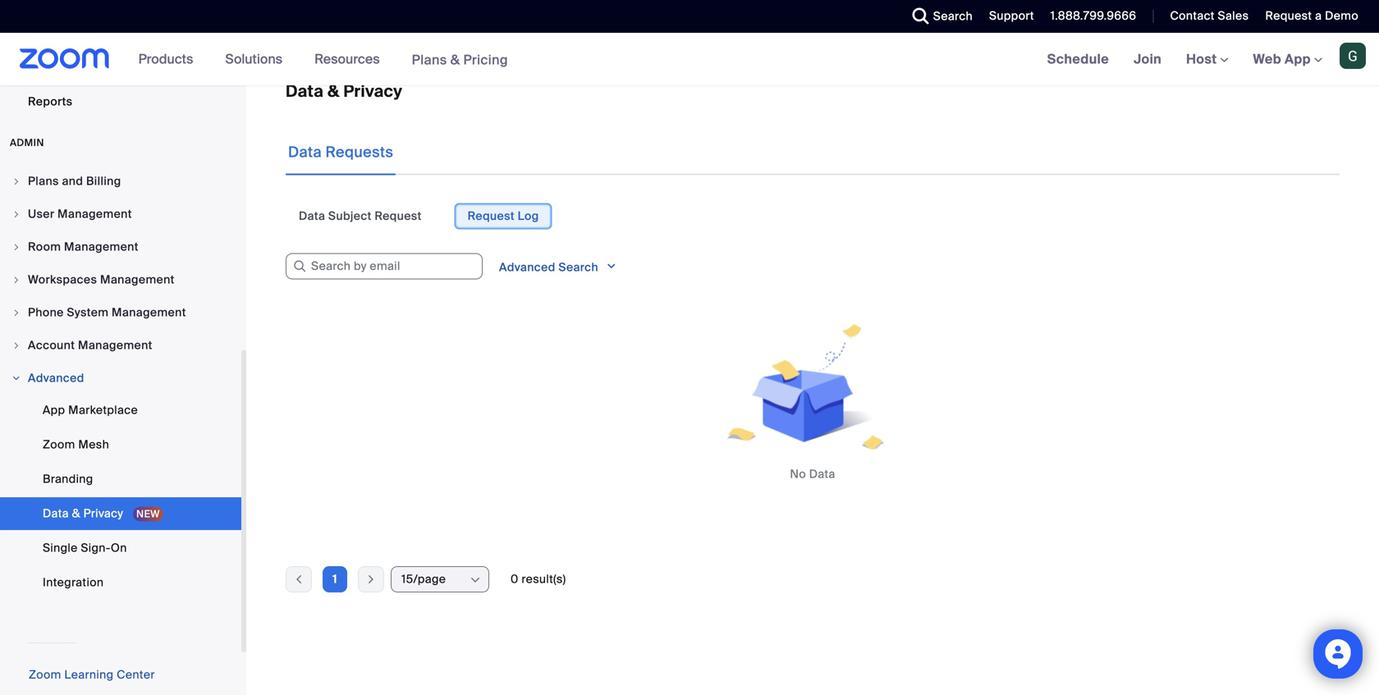 Task type: describe. For each thing, give the bounding box(es) containing it.
schedule link
[[1035, 33, 1122, 85]]

1 button
[[323, 567, 347, 593]]

your
[[175, 18, 199, 33]]

side navigation navigation
[[0, 0, 246, 696]]

system
[[67, 305, 109, 320]]

workspaces management
[[28, 272, 175, 287]]

2 to from the left
[[538, 18, 549, 33]]

solutions button
[[225, 33, 290, 85]]

data down resources
[[286, 81, 324, 102]]

demo
[[1326, 8, 1359, 23]]

account
[[28, 338, 75, 353]]

requests
[[326, 143, 394, 162]]

1 horizontal spatial &
[[328, 81, 340, 102]]

data subject request tab
[[286, 203, 435, 230]]

user
[[28, 207, 54, 222]]

single sign-on link
[[0, 532, 241, 565]]

advanced for advanced
[[28, 371, 84, 386]]

workspaces management menu item
[[0, 264, 241, 296]]

meet zoom ai companion, your new ai assistant! upgrade to zoom one pro and get access to ai companion at no additional cost. upgrade today
[[20, 18, 840, 33]]

support
[[990, 8, 1035, 23]]

no
[[790, 467, 806, 482]]

subject
[[328, 209, 372, 224]]

user management
[[28, 207, 132, 222]]

host
[[1187, 51, 1221, 68]]

product information navigation
[[126, 33, 521, 87]]

15/page
[[402, 572, 446, 587]]

request log tab
[[455, 203, 552, 230]]

pro
[[427, 18, 446, 33]]

app marketplace link
[[0, 394, 241, 427]]

pricing
[[464, 51, 508, 68]]

no data
[[790, 467, 836, 482]]

web app button
[[1254, 51, 1323, 68]]

advanced for advanced search
[[499, 260, 556, 275]]

zoom left one
[[365, 18, 398, 33]]

right image for plans
[[11, 177, 21, 186]]

reports
[[28, 94, 73, 109]]

Search by email text field
[[286, 253, 483, 280]]

advanced menu item
[[0, 363, 241, 394]]

workspaces
[[28, 272, 97, 287]]

management for user management
[[58, 207, 132, 222]]

banner containing products
[[0, 33, 1380, 87]]

schedule
[[1048, 51, 1110, 68]]

today
[[808, 18, 840, 33]]

zoom mesh link
[[0, 429, 241, 462]]

and inside menu item
[[62, 174, 83, 189]]

0 vertical spatial data & privacy
[[286, 81, 403, 102]]

get
[[474, 18, 492, 33]]

room management menu item
[[0, 232, 241, 263]]

1 ai from the left
[[88, 18, 99, 33]]

access
[[495, 18, 535, 33]]

account management
[[28, 338, 153, 353]]

data subject request
[[299, 209, 422, 224]]

right image for room
[[11, 242, 21, 252]]

new
[[202, 18, 225, 33]]

phone system management menu item
[[0, 297, 241, 329]]

sign-
[[81, 541, 111, 556]]

join
[[1134, 51, 1162, 68]]

mesh
[[78, 437, 109, 453]]

reports link
[[0, 85, 241, 118]]

management inside menu item
[[112, 305, 186, 320]]

room
[[28, 239, 61, 255]]

plans and billing menu item
[[0, 166, 241, 197]]

1
[[333, 572, 337, 587]]

data for data requests tab
[[288, 143, 322, 162]]

no
[[649, 18, 663, 33]]

admin menu menu
[[0, 166, 241, 603]]

zoom up zoom logo
[[52, 18, 85, 33]]

request for request a demo
[[1266, 8, 1313, 23]]

search button
[[901, 0, 977, 33]]

plans for plans and billing
[[28, 174, 59, 189]]

branding link
[[0, 463, 241, 496]]

one
[[401, 18, 424, 33]]

right image for account
[[11, 341, 21, 351]]

on
[[111, 541, 127, 556]]

branding
[[43, 472, 93, 487]]

meet
[[20, 18, 49, 33]]

advanced search
[[499, 260, 602, 275]]

plans and billing
[[28, 174, 121, 189]]

additional
[[666, 18, 721, 33]]

management for workspaces management
[[100, 272, 175, 287]]

integration
[[43, 575, 104, 590]]

1.888.799.9666
[[1051, 8, 1137, 23]]

host button
[[1187, 51, 1229, 68]]

next page image
[[359, 572, 384, 587]]

data & privacy inside advanced menu
[[43, 506, 126, 521]]

app inside meetings navigation
[[1285, 51, 1312, 68]]

marketplace
[[68, 403, 138, 418]]

data & privacy link
[[0, 498, 241, 531]]

zoom learning center link
[[29, 668, 155, 683]]

0 result(s)
[[511, 572, 566, 587]]

request a demo
[[1266, 8, 1359, 23]]

15/page button
[[402, 567, 468, 592]]

privacy inside advanced menu
[[83, 506, 123, 521]]

web
[[1254, 51, 1282, 68]]

1 upgrade from the left
[[299, 18, 348, 33]]



Task type: vqa. For each thing, say whether or not it's contained in the screenshot.
right icon within the the Workspaces Management 'menu item'
yes



Task type: locate. For each thing, give the bounding box(es) containing it.
management down billing
[[58, 207, 132, 222]]

plans inside 'product information' navigation
[[412, 51, 447, 68]]

data requests
[[288, 143, 394, 162]]

0 vertical spatial app
[[1285, 51, 1312, 68]]

request inside tab
[[468, 209, 515, 224]]

plans
[[412, 51, 447, 68], [28, 174, 59, 189]]

data inside tab list
[[299, 209, 325, 224]]

0 horizontal spatial to
[[351, 18, 362, 33]]

previous page image
[[287, 572, 311, 587]]

down image
[[606, 258, 618, 275]]

plans down meet zoom ai companion, your new ai assistant! upgrade to zoom one pro and get access to ai companion at no additional cost. upgrade today
[[412, 51, 447, 68]]

4 right image from the top
[[11, 275, 21, 285]]

3 ai from the left
[[552, 18, 564, 33]]

management for room management
[[64, 239, 139, 255]]

right image inside room management menu item
[[11, 242, 21, 252]]

1 horizontal spatial and
[[449, 18, 470, 33]]

meet zoom ai companion, footer
[[0, 0, 1380, 54]]

search
[[934, 9, 973, 24], [559, 260, 599, 275]]

0 horizontal spatial plans
[[28, 174, 59, 189]]

log
[[518, 209, 539, 224]]

0 horizontal spatial upgrade
[[299, 18, 348, 33]]

and left get
[[449, 18, 470, 33]]

1 horizontal spatial data & privacy
[[286, 81, 403, 102]]

phone
[[28, 305, 64, 320]]

1 vertical spatial advanced
[[28, 371, 84, 386]]

0 horizontal spatial and
[[62, 174, 83, 189]]

request right subject
[[375, 209, 422, 224]]

products
[[138, 51, 193, 68]]

7 right image from the top
[[11, 374, 21, 384]]

data up single
[[43, 506, 69, 521]]

advanced down account
[[28, 371, 84, 386]]

to up resources
[[351, 18, 362, 33]]

1 vertical spatial search
[[559, 260, 599, 275]]

search left down icon
[[559, 260, 599, 275]]

right image inside advanced menu item
[[11, 374, 21, 384]]

advanced inside dropdown button
[[499, 260, 556, 275]]

right image inside workspaces management "menu item"
[[11, 275, 21, 285]]

user management menu item
[[0, 199, 241, 230]]

1 horizontal spatial request
[[468, 209, 515, 224]]

data left requests
[[288, 143, 322, 162]]

phone system management
[[28, 305, 186, 320]]

1.888.799.9666 button
[[1039, 0, 1141, 33], [1051, 8, 1137, 23]]

upgrade today link
[[755, 18, 840, 33]]

advanced search button
[[486, 253, 631, 281]]

1 vertical spatial &
[[328, 81, 340, 102]]

right image for phone
[[11, 308, 21, 318]]

1 vertical spatial privacy
[[83, 506, 123, 521]]

management inside "menu item"
[[100, 272, 175, 287]]

&
[[451, 51, 460, 68], [328, 81, 340, 102], [72, 506, 80, 521]]

0 horizontal spatial advanced
[[28, 371, 84, 386]]

ai left companion,
[[88, 18, 99, 33]]

upgrade
[[299, 18, 348, 33], [755, 18, 805, 33]]

integration link
[[0, 567, 241, 600]]

5 right image from the top
[[11, 308, 21, 318]]

app right web
[[1285, 51, 1312, 68]]

advanced inside menu item
[[28, 371, 84, 386]]

room management
[[28, 239, 139, 255]]

1 horizontal spatial ai
[[228, 18, 239, 33]]

1 vertical spatial plans
[[28, 174, 59, 189]]

2 upgrade from the left
[[755, 18, 805, 33]]

at
[[635, 18, 646, 33]]

2 horizontal spatial ai
[[552, 18, 564, 33]]

0 horizontal spatial privacy
[[83, 506, 123, 521]]

data right no
[[810, 467, 836, 482]]

admin
[[10, 136, 44, 149]]

1 horizontal spatial privacy
[[344, 81, 403, 102]]

upgrade right cost. at the right top of page
[[755, 18, 805, 33]]

2 horizontal spatial request
[[1266, 8, 1313, 23]]

zoom
[[52, 18, 85, 33], [365, 18, 398, 33], [43, 437, 75, 453], [29, 668, 61, 683]]

plans & pricing link
[[412, 51, 508, 68], [412, 51, 508, 68]]

request left the a
[[1266, 8, 1313, 23]]

profile picture image
[[1340, 43, 1367, 69]]

data inside advanced menu
[[43, 506, 69, 521]]

banner
[[0, 33, 1380, 87]]

tabs of data requests tab list
[[286, 203, 552, 230]]

meetings navigation
[[1035, 33, 1380, 87]]

1 vertical spatial data & privacy
[[43, 506, 126, 521]]

1 horizontal spatial plans
[[412, 51, 447, 68]]

billing
[[86, 174, 121, 189]]

a
[[1316, 8, 1323, 23]]

plans up user
[[28, 174, 59, 189]]

support link
[[977, 0, 1039, 33], [990, 8, 1035, 23]]

center
[[117, 668, 155, 683]]

0 vertical spatial search
[[934, 9, 973, 24]]

request for request log
[[468, 209, 515, 224]]

data
[[286, 81, 324, 102], [288, 143, 322, 162], [299, 209, 325, 224], [810, 467, 836, 482], [43, 506, 69, 521]]

solutions
[[225, 51, 283, 68]]

management down phone system management menu item
[[78, 338, 153, 353]]

plans inside menu item
[[28, 174, 59, 189]]

web app
[[1254, 51, 1312, 68]]

single sign-on
[[43, 541, 127, 556]]

2 right image from the top
[[11, 209, 21, 219]]

& down resources
[[328, 81, 340, 102]]

0 horizontal spatial ai
[[88, 18, 99, 33]]

data & privacy down resources
[[286, 81, 403, 102]]

0 horizontal spatial app
[[43, 403, 65, 418]]

0 horizontal spatial request
[[375, 209, 422, 224]]

contact sales
[[1171, 8, 1249, 23]]

privacy up sign-
[[83, 506, 123, 521]]

request inside tab
[[375, 209, 422, 224]]

companion,
[[102, 18, 172, 33]]

contact
[[1171, 8, 1215, 23]]

zoom inside advanced menu
[[43, 437, 75, 453]]

1 horizontal spatial to
[[538, 18, 549, 33]]

& inside advanced menu
[[72, 506, 80, 521]]

learning
[[64, 668, 114, 683]]

right image for user
[[11, 209, 21, 219]]

zoom logo image
[[20, 48, 110, 69]]

6 right image from the top
[[11, 341, 21, 351]]

2 horizontal spatial &
[[451, 51, 460, 68]]

app up zoom mesh on the bottom left of the page
[[43, 403, 65, 418]]

1 horizontal spatial app
[[1285, 51, 1312, 68]]

contact sales link
[[1158, 0, 1254, 33], [1171, 8, 1249, 23]]

& left pricing
[[451, 51, 460, 68]]

0
[[511, 572, 519, 587]]

upgrade up resources
[[299, 18, 348, 33]]

assistant!
[[242, 18, 296, 33]]

data for "data & privacy" link at bottom
[[43, 506, 69, 521]]

right image inside phone system management menu item
[[11, 308, 21, 318]]

zoom mesh
[[43, 437, 109, 453]]

data left subject
[[299, 209, 325, 224]]

plans for plans & pricing
[[412, 51, 447, 68]]

zoom left "learning"
[[29, 668, 61, 683]]

data requests tab
[[286, 129, 396, 175]]

search left support
[[934, 9, 973, 24]]

data & privacy
[[286, 81, 403, 102], [43, 506, 126, 521]]

products button
[[138, 33, 201, 85]]

resources
[[315, 51, 380, 68]]

0 vertical spatial advanced
[[499, 260, 556, 275]]

1 horizontal spatial upgrade
[[755, 18, 805, 33]]

app
[[1285, 51, 1312, 68], [43, 403, 65, 418]]

0 horizontal spatial search
[[559, 260, 599, 275]]

and inside meet zoom ai companion, footer
[[449, 18, 470, 33]]

and left billing
[[62, 174, 83, 189]]

0 horizontal spatial &
[[72, 506, 80, 521]]

1 right image from the top
[[11, 177, 21, 186]]

request
[[1266, 8, 1313, 23], [375, 209, 422, 224], [468, 209, 515, 224]]

right image inside "account management" menu item
[[11, 341, 21, 351]]

zoom left mesh
[[43, 437, 75, 453]]

account management menu item
[[0, 330, 241, 361]]

sales
[[1218, 8, 1249, 23]]

0 vertical spatial privacy
[[344, 81, 403, 102]]

management down room management menu item
[[100, 272, 175, 287]]

2 ai from the left
[[228, 18, 239, 33]]

data for data subject request tab
[[299, 209, 325, 224]]

search inside button
[[934, 9, 973, 24]]

companion
[[567, 18, 632, 33]]

0 vertical spatial and
[[449, 18, 470, 33]]

& down branding
[[72, 506, 80, 521]]

0 horizontal spatial data & privacy
[[43, 506, 126, 521]]

management inside menu item
[[78, 338, 153, 353]]

search inside dropdown button
[[559, 260, 599, 275]]

privacy down resources
[[344, 81, 403, 102]]

management down workspaces management "menu item"
[[112, 305, 186, 320]]

management up workspaces management
[[64, 239, 139, 255]]

management for account management
[[78, 338, 153, 353]]

1 horizontal spatial search
[[934, 9, 973, 24]]

1 vertical spatial app
[[43, 403, 65, 418]]

show options image
[[469, 574, 482, 587]]

ai right new
[[228, 18, 239, 33]]

data & privacy up single sign-on
[[43, 506, 126, 521]]

1 vertical spatial and
[[62, 174, 83, 189]]

single
[[43, 541, 78, 556]]

2 vertical spatial &
[[72, 506, 80, 521]]

result(s)
[[522, 572, 566, 587]]

zoom learning center
[[29, 668, 155, 683]]

app inside advanced menu
[[43, 403, 65, 418]]

right image
[[11, 177, 21, 186], [11, 209, 21, 219], [11, 242, 21, 252], [11, 275, 21, 285], [11, 308, 21, 318], [11, 341, 21, 351], [11, 374, 21, 384]]

0 vertical spatial &
[[451, 51, 460, 68]]

3 right image from the top
[[11, 242, 21, 252]]

& inside 'product information' navigation
[[451, 51, 460, 68]]

right image inside the plans and billing menu item
[[11, 177, 21, 186]]

cost.
[[725, 18, 752, 33]]

right image inside the user management menu item
[[11, 209, 21, 219]]

ai left companion
[[552, 18, 564, 33]]

request left 'log'
[[468, 209, 515, 224]]

request log
[[468, 209, 539, 224]]

plans & pricing
[[412, 51, 508, 68]]

to
[[351, 18, 362, 33], [538, 18, 549, 33]]

to right access
[[538, 18, 549, 33]]

advanced
[[499, 260, 556, 275], [28, 371, 84, 386]]

right image for workspaces
[[11, 275, 21, 285]]

advanced down 'log'
[[499, 260, 556, 275]]

advanced menu
[[0, 394, 241, 601]]

resources button
[[315, 33, 387, 85]]

app marketplace
[[43, 403, 138, 418]]

1 to from the left
[[351, 18, 362, 33]]

ai
[[88, 18, 99, 33], [228, 18, 239, 33], [552, 18, 564, 33]]

1 horizontal spatial advanced
[[499, 260, 556, 275]]

0 vertical spatial plans
[[412, 51, 447, 68]]

join link
[[1122, 33, 1175, 85]]



